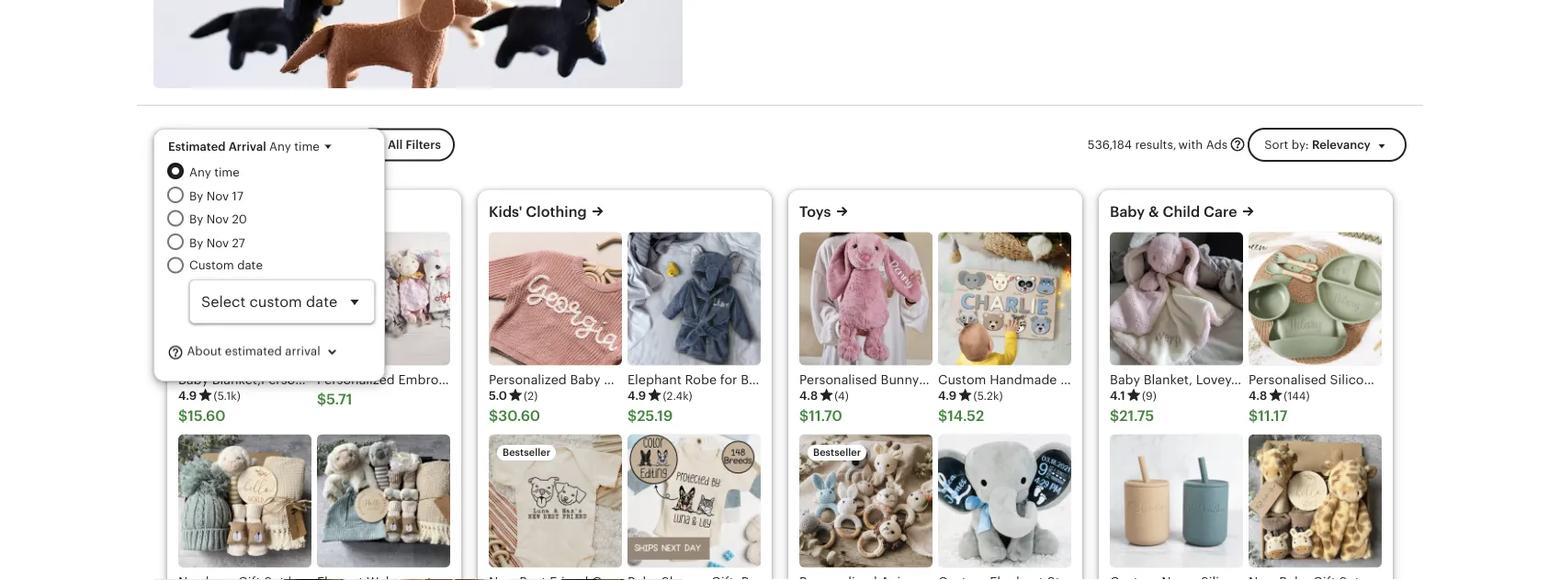Task type: vqa. For each thing, say whether or not it's contained in the screenshot.
Child
yes



Task type: describe. For each thing, give the bounding box(es) containing it.
baby & child care link
[[1110, 204, 1238, 220]]

custom elephant stuffed animal - the perfect baby shower and newborn gift, birth announcement, and warm welcome for the new baby image
[[939, 434, 1072, 568]]

toys link
[[800, 204, 832, 220]]

bestseller link for 11.70
[[800, 434, 933, 580]]

20
[[232, 212, 247, 226]]

about estimated arrival
[[184, 344, 321, 358]]

4.9 for 15.60
[[178, 389, 197, 403]]

$ for 21.75
[[1110, 408, 1120, 424]]

by for by nov 17
[[189, 189, 203, 202]]

baby
[[1110, 204, 1146, 220]]

select an estimated delivery date option group
[[167, 163, 375, 323]]

estimated arrival any time
[[168, 139, 320, 153]]

ads
[[1207, 138, 1228, 151]]

536,184
[[1088, 138, 1132, 151]]

$ 14.52
[[939, 408, 985, 424]]

toys
[[800, 204, 832, 220]]

child
[[1163, 204, 1201, 220]]

by nov 27 link
[[189, 233, 375, 251]]

kids' clothing
[[489, 204, 587, 220]]

relevancy
[[1313, 138, 1371, 151]]

newborn gift set | baby boy and girl gift | baby gift box for newborns | baby shower present image
[[178, 434, 312, 568]]

personalized animal crochet rattle | baby shower gift | custom wooden baby rattle | crochet rattle toy | newborn gift for christmas image
[[800, 434, 933, 568]]

bestseller link for 30.60
[[489, 434, 622, 580]]

5.0
[[489, 389, 507, 403]]

elegant welcome to the world baby gifts - perfect for baby boys and baby girls image
[[317, 434, 450, 568]]

25.19
[[637, 408, 673, 424]]

personalized baby sweater: exquisitely handcrafted name & monogram | timeless keepsake for baby image
[[489, 232, 622, 366]]

sort
[[1265, 138, 1289, 151]]

15.60
[[188, 408, 226, 424]]

(5.2k)
[[974, 389, 1003, 402]]

all filters
[[388, 138, 441, 152]]

custom
[[189, 258, 234, 272]]

$ for 11.70
[[800, 408, 809, 424]]

4.8 for 11.70
[[800, 389, 818, 403]]

personalized embroidered baby shower gifts,personalized baby comforter blankets,custom baby shower gifts,baby gifts for new moms,baby gifts image
[[317, 232, 450, 366]]

custom date
[[189, 258, 263, 272]]

time inside "link"
[[214, 165, 240, 179]]

$ for 30.60
[[489, 408, 498, 424]]

bestseller for $ 30.60
[[503, 447, 551, 458]]

by:
[[1292, 138, 1310, 151]]

estimated
[[225, 344, 282, 358]]

baby blanket, lovey, personalized blanket, security blanket, luvster, new baby, 16" animal lovey, baby shower gift image
[[1110, 232, 1244, 366]]

any time
[[189, 165, 240, 179]]

filters
[[406, 138, 441, 152]]

personalised bunny rabbit plush toy,custom embroidered bunny rabbit,monogrammed bunny rabbit plush,bunny soft toy,flower girl proposal gift image
[[800, 232, 933, 366]]

about
[[187, 344, 222, 358]]

elephant robe for baby boys, baby bath robe, baby robe with ears, boy baby bathrobe, elephant baby shower gift, elephant baby robe with name image
[[628, 232, 761, 366]]

bestseller for $ 11.70
[[814, 447, 861, 458]]

by nov 27
[[189, 236, 245, 250]]

536,184 results,
[[1088, 138, 1177, 151]]

$ for 25.19
[[628, 408, 637, 424]]

any time link
[[189, 163, 375, 181]]

$ 11.70
[[800, 408, 843, 424]]

personalised silicone weaning set,custom baby plate,cartoon weaning set for toddler baby kids,feeding set with name,baby shower gift for her image
[[1249, 232, 1383, 366]]

all
[[388, 138, 403, 152]]

all filters button
[[355, 128, 455, 162]]

$ 21.75
[[1110, 408, 1155, 424]]

baby shower gift, protected by pets onesie®, custom dogs and cats onesie®, personalized baby gift, custom dog and cat breeds, baby gift. image
[[628, 434, 761, 568]]



Task type: locate. For each thing, give the bounding box(es) containing it.
$ for 11.17
[[1249, 408, 1259, 424]]

0 vertical spatial time
[[294, 139, 320, 153]]

4.9 up $ 14.52
[[939, 389, 957, 403]]

nov inside 'link'
[[207, 236, 229, 250]]

$ 11.17
[[1249, 408, 1288, 424]]

5.71
[[327, 391, 353, 408]]

by inside 'link'
[[189, 236, 203, 250]]

14.52
[[948, 408, 985, 424]]

$ 15.60
[[178, 408, 226, 424]]

4.9
[[178, 389, 197, 403], [628, 389, 647, 403], [939, 389, 957, 403]]

(9)
[[1142, 389, 1157, 402]]

by for by nov 20
[[189, 212, 203, 226]]

4.8 up the '$ 11.70'
[[800, 389, 818, 403]]

2 vertical spatial by
[[189, 236, 203, 250]]

any up any time "link"
[[269, 139, 291, 153]]

kids' clothing link
[[489, 204, 587, 220]]

2 bestseller link from the left
[[800, 434, 933, 580]]

by nov 20 link
[[189, 210, 375, 228]]

$ 30.60
[[489, 408, 541, 424]]

$ 5.71
[[317, 391, 353, 408]]

$ for 5.71
[[317, 391, 327, 408]]

3 by from the top
[[189, 236, 203, 250]]

$ for 15.60
[[178, 408, 188, 424]]

date
[[237, 258, 263, 272]]

0 vertical spatial any
[[269, 139, 291, 153]]

0 horizontal spatial 4.8
[[800, 389, 818, 403]]

kids'
[[489, 204, 523, 220]]

4.1
[[1110, 389, 1126, 403]]

bestseller down 11.70
[[814, 447, 861, 458]]

1 vertical spatial nov
[[207, 212, 229, 226]]

any down estimated
[[189, 165, 211, 179]]

21.75
[[1120, 408, 1155, 424]]

0 horizontal spatial bestseller
[[503, 447, 551, 458]]

any inside "link"
[[189, 165, 211, 179]]

1 horizontal spatial 4.8
[[1249, 389, 1268, 403]]

1 horizontal spatial any
[[269, 139, 291, 153]]

30.60
[[498, 408, 541, 424]]

time
[[294, 139, 320, 153], [214, 165, 240, 179]]

1 vertical spatial any
[[189, 165, 211, 179]]

4.9 up $ 15.60
[[178, 389, 197, 403]]

arrival
[[285, 344, 321, 358]]

1 horizontal spatial time
[[294, 139, 320, 153]]

by down by nov 17
[[189, 212, 203, 226]]

17
[[232, 189, 244, 202]]

nov left 27
[[207, 236, 229, 250]]

sort by: relevancy
[[1265, 138, 1371, 151]]

by
[[189, 189, 203, 202], [189, 212, 203, 226], [189, 236, 203, 250]]

arrival
[[229, 139, 266, 153]]

custom name silicone sippy cup with straw for baby 6+ months, no spill, personalized engraved toddler training cup - 7oz image
[[1110, 434, 1244, 568]]

4.9 for 14.52
[[939, 389, 957, 403]]

1 nov from the top
[[207, 189, 229, 202]]

27
[[232, 236, 245, 250]]

nov for 27
[[207, 236, 229, 250]]

(4)
[[835, 389, 849, 402]]

by for by nov 27
[[189, 236, 203, 250]]

bestseller link
[[489, 434, 622, 580], [800, 434, 933, 580]]

care
[[1204, 204, 1238, 220]]

by nov 17 link
[[189, 186, 375, 204]]

1 by from the top
[[189, 189, 203, 202]]

time up any time "link"
[[294, 139, 320, 153]]

nov
[[207, 189, 229, 202], [207, 212, 229, 226], [207, 236, 229, 250]]

by nov 20
[[189, 212, 247, 226]]

nov left 20
[[207, 212, 229, 226]]

3 nov from the top
[[207, 236, 229, 250]]

estimated
[[168, 139, 226, 153]]

0 horizontal spatial bestseller link
[[489, 434, 622, 580]]

2 vertical spatial nov
[[207, 236, 229, 250]]

2 4.9 from the left
[[628, 389, 647, 403]]

(144)
[[1284, 389, 1310, 402]]

new best friend onesie®, protected by dog onesie®, personalized dog name onesie®, dog name onesie®, baby shower gift, newborn baby gift image
[[489, 434, 622, 568]]

baby blanket,personalized embroidered name,stroller blanket,newborn baby gift ,soft breathable cotton knit, baby shower gift image
[[178, 232, 312, 366]]

$ 25.19
[[628, 408, 673, 424]]

4.8
[[800, 389, 818, 403], [1249, 389, 1268, 403]]

3 4.9 from the left
[[939, 389, 957, 403]]

11.17
[[1259, 408, 1288, 424]]

1 horizontal spatial bestseller link
[[800, 434, 933, 580]]

custom handmade name puzzle with animals, personalized birthday gift for kids, christmas gifts for toddlers, unique new baby gift, wood toy image
[[939, 232, 1072, 366]]

by nov 17
[[189, 189, 244, 202]]

4.8 for 11.17
[[1249, 389, 1268, 403]]

1 vertical spatial by
[[189, 212, 203, 226]]

nov for 20
[[207, 212, 229, 226]]

2 bestseller from the left
[[814, 447, 861, 458]]

bestseller down 30.60
[[503, 447, 551, 458]]

0 vertical spatial by
[[189, 189, 203, 202]]

about estimated arrival button
[[167, 334, 355, 369]]

bestseller
[[503, 447, 551, 458], [814, 447, 861, 458]]

1 bestseller link from the left
[[489, 434, 622, 580]]

clothing
[[526, 204, 587, 220]]

results,
[[1136, 138, 1177, 151]]

1 4.9 from the left
[[178, 389, 197, 403]]

1 4.8 from the left
[[800, 389, 818, 403]]

1 vertical spatial time
[[214, 165, 240, 179]]

2 nov from the top
[[207, 212, 229, 226]]

with ads
[[1179, 138, 1228, 151]]

1 horizontal spatial bestseller
[[814, 447, 861, 458]]

$
[[317, 391, 327, 408], [178, 408, 188, 424], [489, 408, 498, 424], [628, 408, 637, 424], [800, 408, 809, 424], [939, 408, 948, 424], [1110, 408, 1120, 424], [1249, 408, 1259, 424]]

4.8 up $ 11.17
[[1249, 389, 1268, 403]]

baby & child care
[[1110, 204, 1238, 220]]

4.9 for 25.19
[[628, 389, 647, 403]]

any
[[269, 139, 291, 153], [189, 165, 211, 179]]

(2)
[[524, 389, 538, 402]]

2 by from the top
[[189, 212, 203, 226]]

0 horizontal spatial time
[[214, 165, 240, 179]]

nov left 17 on the top of page
[[207, 189, 229, 202]]

new baby gift set - ideal for new baby boys or girls - newborn gift box featuring safari animals - perfect for baby showers, welcoming image
[[1249, 434, 1383, 568]]

0 horizontal spatial any
[[189, 165, 211, 179]]

(2.4k)
[[663, 389, 693, 402]]

by up custom at the top left of the page
[[189, 236, 203, 250]]

2 4.8 from the left
[[1249, 389, 1268, 403]]

(5.1k)
[[214, 389, 241, 402]]

4.9 up $ 25.19
[[628, 389, 647, 403]]

0 horizontal spatial 4.9
[[178, 389, 197, 403]]

with
[[1179, 138, 1204, 151]]

1 bestseller from the left
[[503, 447, 551, 458]]

0 vertical spatial nov
[[207, 189, 229, 202]]

nov for 17
[[207, 189, 229, 202]]

&
[[1149, 204, 1160, 220]]

time up by nov 17
[[214, 165, 240, 179]]

1 horizontal spatial 4.9
[[628, 389, 647, 403]]

by down any time
[[189, 189, 203, 202]]

2 horizontal spatial 4.9
[[939, 389, 957, 403]]

11.70
[[809, 408, 843, 424]]

$ for 14.52
[[939, 408, 948, 424]]



